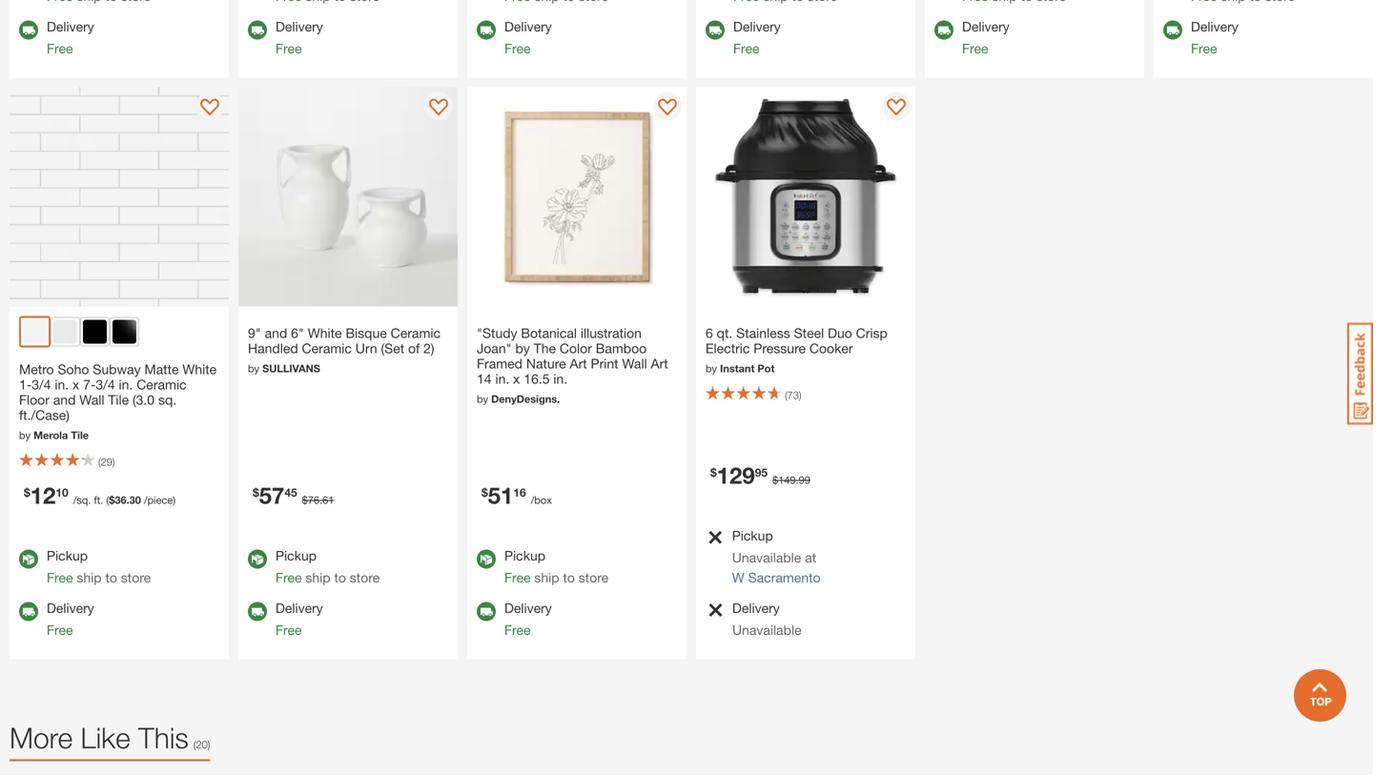 Task type: describe. For each thing, give the bounding box(es) containing it.
store for 57
[[350, 570, 380, 586]]

51
[[488, 482, 514, 509]]

/box
[[531, 494, 552, 506]]

129
[[717, 462, 755, 489]]

glossy black image
[[113, 320, 136, 344]]

"study botanical illustration joan" by the color bamboo framed nature art print wall art 14 in. x 16.5 in. link
[[477, 321, 677, 392]]

29
[[101, 456, 112, 468]]

) inside $ 12 10 /sq. ft. ( $ 36 . 30 /piece )
[[173, 494, 176, 506]]

$ right the 45
[[302, 494, 308, 506]]

14
[[477, 371, 492, 387]]

soho
[[58, 362, 89, 377]]

) down the 6 qt. stainless steel duo crisp electric pressure cooker by instant pot
[[799, 389, 802, 402]]

2 3/4 from the left
[[96, 377, 115, 393]]

to for 57
[[334, 570, 346, 586]]

ft./case)
[[19, 407, 70, 423]]

in. right 14
[[496, 371, 510, 387]]

qt.
[[717, 325, 733, 341]]

available shipping image
[[1164, 20, 1183, 40]]

electric
[[706, 341, 750, 356]]

illustration
[[581, 325, 642, 341]]

available for pickup image for 51
[[477, 550, 496, 569]]

30
[[129, 494, 141, 506]]

steel
[[794, 325, 824, 341]]

) inside more like this ( 20 )
[[208, 739, 210, 751]]

of
[[408, 341, 420, 356]]

floor
[[19, 392, 49, 408]]

2 art from the left
[[651, 356, 668, 372]]

w
[[732, 570, 745, 586]]

sacramento
[[748, 570, 821, 586]]

crisp
[[856, 325, 888, 341]]

pickup free ship to store for 57
[[276, 548, 380, 586]]

149
[[779, 474, 796, 486]]

. for 57
[[320, 494, 323, 506]]

botanical
[[521, 325, 577, 341]]

cooker
[[810, 341, 853, 356]]

1 to from the left
[[105, 570, 117, 586]]

limited stock for pickup image
[[706, 602, 724, 619]]

1 pickup free ship to store from the left
[[47, 548, 151, 586]]

metro soho subway matte white 1-3/4 in. x 7-3/4 in. ceramic floor and wall tile (3.0 sq. ft./case) link
[[19, 357, 219, 428]]

16
[[514, 486, 526, 499]]

9" and 6" white bisque ceramic handled ceramic urn (set of 2) link
[[248, 321, 448, 361]]

1-
[[19, 377, 32, 393]]

16.5
[[524, 371, 550, 387]]

ceramic inside metro soho subway matte white 1-3/4 in. x 7-3/4 in. ceramic floor and wall tile (3.0 sq. ft./case) by merola tile
[[137, 377, 187, 393]]

x inside metro soho subway matte white 1-3/4 in. x 7-3/4 in. ceramic floor and wall tile (3.0 sq. ft./case) by merola tile
[[73, 377, 79, 393]]

6 qt. stainless steel duo crisp electric pressure cooker link
[[706, 321, 906, 361]]

white inside metro soho subway matte white 1-3/4 in. x 7-3/4 in. ceramic floor and wall tile (3.0 sq. ft./case) by merola tile
[[183, 362, 217, 377]]

pressure
[[754, 341, 806, 356]]

glossy white image
[[53, 320, 77, 344]]

pickup free ship to store for 51
[[505, 548, 609, 586]]

73
[[788, 389, 799, 402]]

6
[[706, 325, 713, 341]]

76
[[308, 494, 320, 506]]

handled
[[248, 341, 298, 356]]

the
[[534, 341, 556, 356]]

(set
[[381, 341, 405, 356]]

pickup down 76
[[276, 548, 317, 564]]

( inside more like this ( 20 )
[[193, 739, 196, 751]]

$ 51 16 /box
[[482, 482, 552, 509]]

matte white image
[[23, 320, 47, 344]]

57
[[259, 482, 285, 509]]

joan"
[[477, 341, 512, 356]]

wall inside metro soho subway matte white 1-3/4 in. x 7-3/4 in. ceramic floor and wall tile (3.0 sq. ft./case) by merola tile
[[79, 392, 104, 408]]

to for 51
[[563, 570, 575, 586]]

0 horizontal spatial tile
[[71, 429, 89, 442]]

ship for 51
[[535, 570, 560, 586]]

pot
[[758, 362, 775, 375]]

display image
[[200, 99, 219, 118]]

ship for 57
[[306, 570, 331, 586]]

$ left '10'
[[24, 486, 30, 499]]

like
[[81, 721, 130, 755]]

9" and 6" white bisque ceramic handled ceramic urn (set of 2) image
[[238, 87, 458, 307]]

matte black image
[[83, 320, 107, 344]]

3 display image from the left
[[887, 99, 906, 118]]

by down 14
[[477, 393, 488, 405]]

1 horizontal spatial tile
[[108, 392, 129, 408]]

bamboo
[[596, 341, 647, 356]]

$ inside $ 51 16 /box
[[482, 486, 488, 499]]

1 horizontal spatial ceramic
[[302, 341, 352, 356]]

1 available for pickup image from the left
[[19, 550, 38, 569]]

delivery unavailable
[[733, 600, 802, 638]]

1 ship from the left
[[77, 570, 102, 586]]

and inside 9" and 6" white bisque ceramic handled ceramic urn (set of 2) by sullivans
[[265, 325, 287, 341]]

white inside 9" and 6" white bisque ceramic handled ceramic urn (set of 2) by sullivans
[[308, 325, 342, 341]]

unavailable for pickup
[[732, 550, 802, 566]]

pickup down /sq. at the bottom left of page
[[47, 548, 88, 564]]



Task type: locate. For each thing, give the bounding box(es) containing it.
"study botanical illustration joan" by the color bamboo framed nature art print wall art 14 in. x 16.5 in. image
[[467, 87, 687, 307]]

available for pickup image down 12
[[19, 550, 38, 569]]

2 horizontal spatial available for pickup image
[[477, 550, 496, 569]]

1 vertical spatial tile
[[71, 429, 89, 442]]

$ left 95
[[711, 466, 717, 479]]

free
[[47, 41, 73, 56], [276, 41, 302, 56], [505, 41, 531, 56], [734, 41, 760, 56], [963, 41, 989, 56], [1191, 41, 1218, 56], [47, 570, 73, 586], [276, 570, 302, 586], [505, 570, 531, 586], [47, 622, 73, 638], [276, 622, 302, 638], [505, 622, 531, 638]]

x left 16.5
[[513, 371, 520, 387]]

2 display image from the left
[[658, 99, 677, 118]]

more like this ( 20 )
[[10, 721, 210, 755]]

$ right ft.
[[109, 494, 115, 506]]

feedback link image
[[1348, 322, 1374, 425]]

) right this
[[208, 739, 210, 751]]

metro
[[19, 362, 54, 377]]

6 qt. stainless steel duo crisp electric pressure cooker by instant pot
[[706, 325, 888, 375]]

color
[[560, 341, 592, 356]]

0 horizontal spatial x
[[73, 377, 79, 393]]

$ 12 10 /sq. ft. ( $ 36 . 30 /piece )
[[24, 482, 176, 509]]

95
[[755, 466, 768, 479]]

7-
[[83, 377, 96, 393]]

1 display image from the left
[[429, 99, 448, 118]]

( 73 )
[[785, 389, 802, 402]]

0 horizontal spatial ship
[[77, 570, 102, 586]]

pickup free ship to store down 61
[[276, 548, 380, 586]]

1 horizontal spatial display image
[[658, 99, 677, 118]]

pickup inside pickup unavailable at w sacramento
[[732, 528, 773, 544]]

2 store from the left
[[350, 570, 380, 586]]

metro soho subway matte white 1-3/4 in. x 7-3/4 in. ceramic floor and wall tile (3.0 sq. ft./case) by merola tile
[[19, 362, 217, 442]]

$ right 95
[[773, 474, 779, 486]]

9" and 6" white bisque ceramic handled ceramic urn (set of 2) by sullivans
[[248, 325, 441, 375]]

10
[[56, 486, 68, 499]]

ship down /sq. at the bottom left of page
[[77, 570, 102, 586]]

framed
[[477, 356, 523, 372]]

2 horizontal spatial pickup free ship to store
[[505, 548, 609, 586]]

6"
[[291, 325, 304, 341]]

. inside $ 129 95 $ 149 . 99
[[796, 474, 799, 486]]

61
[[323, 494, 334, 506]]

denydesigns.
[[491, 393, 560, 405]]

0 vertical spatial unavailable
[[732, 550, 802, 566]]

. right the 45
[[320, 494, 323, 506]]

0 horizontal spatial display image
[[429, 99, 448, 118]]

stainless
[[737, 325, 791, 341]]

urn
[[356, 341, 377, 356]]

1 vertical spatial wall
[[79, 392, 104, 408]]

( right ft.
[[106, 494, 109, 506]]

white right matte
[[183, 362, 217, 377]]

$ left the 45
[[253, 486, 259, 499]]

bisque
[[346, 325, 387, 341]]

delivery
[[47, 19, 94, 34], [276, 19, 323, 34], [505, 19, 552, 34], [734, 19, 781, 34], [963, 19, 1010, 34], [1191, 19, 1239, 34], [47, 600, 94, 616], [276, 600, 323, 616], [505, 600, 552, 616], [733, 600, 780, 616]]

available for pickup image down 51
[[477, 550, 496, 569]]

ship down /box
[[535, 570, 560, 586]]

pickup down /box
[[505, 548, 546, 564]]

3 store from the left
[[579, 570, 609, 586]]

0 horizontal spatial .
[[126, 494, 129, 506]]

/sq.
[[73, 494, 91, 506]]

1 horizontal spatial and
[[265, 325, 287, 341]]

and inside metro soho subway matte white 1-3/4 in. x 7-3/4 in. ceramic floor and wall tile (3.0 sq. ft./case) by merola tile
[[53, 392, 76, 408]]

limited stock for pickup image
[[706, 530, 724, 546]]

0 vertical spatial tile
[[108, 392, 129, 408]]

1 art from the left
[[570, 356, 587, 372]]

unavailable up w sacramento link
[[732, 550, 802, 566]]

45
[[285, 486, 297, 499]]

1 horizontal spatial ship
[[306, 570, 331, 586]]

1 horizontal spatial x
[[513, 371, 520, 387]]

pickup unavailable at w sacramento
[[732, 528, 821, 586]]

1 horizontal spatial pickup free ship to store
[[276, 548, 380, 586]]

ship
[[77, 570, 102, 586], [306, 570, 331, 586], [535, 570, 560, 586]]

1 horizontal spatial 3/4
[[96, 377, 115, 393]]

$ 57 45 $ 76 . 61
[[253, 482, 334, 509]]

by left instant at the right of the page
[[706, 362, 717, 375]]

. inside $ 57 45 $ 76 . 61
[[320, 494, 323, 506]]

( 29 )
[[98, 456, 115, 468]]

more
[[10, 721, 73, 755]]

( inside $ 12 10 /sq. ft. ( $ 36 . 30 /piece )
[[106, 494, 109, 506]]

1 vertical spatial and
[[53, 392, 76, 408]]

matte
[[144, 362, 179, 377]]

wall down soho
[[79, 392, 104, 408]]

unavailable
[[732, 550, 802, 566], [733, 622, 802, 638]]

tile right merola
[[71, 429, 89, 442]]

0 horizontal spatial to
[[105, 570, 117, 586]]

by
[[516, 341, 530, 356], [248, 362, 259, 375], [706, 362, 717, 375], [477, 393, 488, 405], [19, 429, 31, 442]]

0 vertical spatial wall
[[622, 356, 647, 372]]

available for pickup image for 57
[[248, 550, 267, 569]]

1 horizontal spatial art
[[651, 356, 668, 372]]

tile
[[108, 392, 129, 408], [71, 429, 89, 442]]

1 horizontal spatial available for pickup image
[[248, 550, 267, 569]]

0 vertical spatial white
[[308, 325, 342, 341]]

1 vertical spatial unavailable
[[733, 622, 802, 638]]

white
[[308, 325, 342, 341], [183, 362, 217, 377]]

merola
[[33, 429, 68, 442]]

99
[[799, 474, 811, 486]]

display image for 51
[[658, 99, 677, 118]]

in. right the 7-
[[119, 377, 133, 393]]

2)
[[424, 341, 435, 356]]

2 horizontal spatial ceramic
[[391, 325, 441, 341]]

delivery inside delivery unavailable
[[733, 600, 780, 616]]

1 3/4 from the left
[[32, 377, 51, 393]]

2 horizontal spatial display image
[[887, 99, 906, 118]]

sq.
[[158, 392, 177, 408]]

by left merola
[[19, 429, 31, 442]]

"study botanical illustration joan" by the color bamboo framed nature art print wall art 14 in. x 16.5 in. by denydesigns.
[[477, 325, 668, 405]]

3 to from the left
[[563, 570, 575, 586]]

art left print
[[570, 356, 587, 372]]

/piece
[[144, 494, 173, 506]]

0 horizontal spatial wall
[[79, 392, 104, 408]]

. right 95
[[796, 474, 799, 486]]

2 horizontal spatial store
[[579, 570, 609, 586]]

. right ft.
[[126, 494, 129, 506]]

pickup free ship to store
[[47, 548, 151, 586], [276, 548, 380, 586], [505, 548, 609, 586]]

6 qt. stainless steel duo crisp electric pressure cooker image
[[696, 87, 916, 307]]

1 horizontal spatial .
[[320, 494, 323, 506]]

unavailable down w sacramento link
[[733, 622, 802, 638]]

subway
[[93, 362, 141, 377]]

)
[[799, 389, 802, 402], [112, 456, 115, 468], [173, 494, 176, 506], [208, 739, 210, 751]]

3/4 up ft./case)
[[32, 377, 51, 393]]

w sacramento link
[[732, 570, 821, 586]]

3 pickup free ship to store from the left
[[505, 548, 609, 586]]

wall right print
[[622, 356, 647, 372]]

0 horizontal spatial and
[[53, 392, 76, 408]]

by inside metro soho subway matte white 1-3/4 in. x 7-3/4 in. ceramic floor and wall tile (3.0 sq. ft./case) by merola tile
[[19, 429, 31, 442]]

wall inside the "study botanical illustration joan" by the color bamboo framed nature art print wall art 14 in. x 16.5 in. by denydesigns.
[[622, 356, 647, 372]]

0 horizontal spatial 3/4
[[32, 377, 51, 393]]

x
[[513, 371, 520, 387], [73, 377, 79, 393]]

0 horizontal spatial white
[[183, 362, 217, 377]]

1 horizontal spatial wall
[[622, 356, 647, 372]]

instant
[[720, 362, 755, 375]]

2 to from the left
[[334, 570, 346, 586]]

( down the 6 qt. stainless steel duo crisp electric pressure cooker by instant pot
[[785, 389, 788, 402]]

ceramic
[[391, 325, 441, 341], [302, 341, 352, 356], [137, 377, 187, 393]]

3 available for pickup image from the left
[[477, 550, 496, 569]]

3/4
[[32, 377, 51, 393], [96, 377, 115, 393]]

1 horizontal spatial store
[[350, 570, 380, 586]]

pickup
[[732, 528, 773, 544], [47, 548, 88, 564], [276, 548, 317, 564], [505, 548, 546, 564]]

tile left (3.0 at the left of page
[[108, 392, 129, 408]]

( right this
[[193, 739, 196, 751]]

12
[[30, 482, 56, 509]]

unavailable for delivery
[[733, 622, 802, 638]]

0 horizontal spatial available for pickup image
[[19, 550, 38, 569]]

2 ship from the left
[[306, 570, 331, 586]]

in. left the 7-
[[55, 377, 69, 393]]

1 store from the left
[[121, 570, 151, 586]]

2 pickup free ship to store from the left
[[276, 548, 380, 586]]

) up $ 12 10 /sq. ft. ( $ 36 . 30 /piece )
[[112, 456, 115, 468]]

metro soho subway matte white 1-3/4 in. x 7-3/4 in. ceramic floor and wall tile (3.0 sq. ft./case) image
[[10, 87, 229, 307]]

ship down 76
[[306, 570, 331, 586]]

9"
[[248, 325, 261, 341]]

. inside $ 12 10 /sq. ft. ( $ 36 . 30 /piece )
[[126, 494, 129, 506]]

and right 9"
[[265, 325, 287, 341]]

sullivans
[[262, 362, 320, 375]]

available for pickup image down 57
[[248, 550, 267, 569]]

$ 129 95 $ 149 . 99
[[711, 462, 811, 489]]

at
[[805, 550, 817, 566]]

store
[[121, 570, 151, 586], [350, 570, 380, 586], [579, 570, 609, 586]]

. for 129
[[796, 474, 799, 486]]

2 horizontal spatial to
[[563, 570, 575, 586]]

this
[[138, 721, 189, 755]]

0 horizontal spatial pickup free ship to store
[[47, 548, 151, 586]]

2 horizontal spatial .
[[796, 474, 799, 486]]

and left the 7-
[[53, 392, 76, 408]]

$ left 16
[[482, 486, 488, 499]]

wall
[[622, 356, 647, 372], [79, 392, 104, 408]]

store for 51
[[579, 570, 609, 586]]

(
[[785, 389, 788, 402], [98, 456, 101, 468], [106, 494, 109, 506], [193, 739, 196, 751]]

( up $ 12 10 /sq. ft. ( $ 36 . 30 /piece )
[[98, 456, 101, 468]]

(3.0
[[133, 392, 155, 408]]

by inside the 6 qt. stainless steel duo crisp electric pressure cooker by instant pot
[[706, 362, 717, 375]]

and
[[265, 325, 287, 341], [53, 392, 76, 408]]

0 vertical spatial and
[[265, 325, 287, 341]]

36
[[115, 494, 126, 506]]

1 vertical spatial white
[[183, 362, 217, 377]]

available for pickup image
[[19, 550, 38, 569], [248, 550, 267, 569], [477, 550, 496, 569]]

by left the on the left top of page
[[516, 341, 530, 356]]

nature
[[526, 356, 566, 372]]

in.
[[496, 371, 510, 387], [554, 371, 568, 387], [55, 377, 69, 393], [119, 377, 133, 393]]

pickup free ship to store down /box
[[505, 548, 609, 586]]

in. right 16.5
[[554, 371, 568, 387]]

print
[[591, 356, 619, 372]]

available shipping image
[[19, 20, 38, 40], [248, 20, 267, 40], [477, 20, 496, 40], [706, 20, 725, 40], [935, 20, 954, 40], [19, 602, 38, 621], [248, 602, 267, 621], [477, 602, 496, 621]]

3 ship from the left
[[535, 570, 560, 586]]

20
[[196, 739, 208, 751]]

2 horizontal spatial ship
[[535, 570, 560, 586]]

2 available for pickup image from the left
[[248, 550, 267, 569]]

by inside 9" and 6" white bisque ceramic handled ceramic urn (set of 2) by sullivans
[[248, 362, 259, 375]]

0 horizontal spatial store
[[121, 570, 151, 586]]

by down handled
[[248, 362, 259, 375]]

3/4 right soho
[[96, 377, 115, 393]]

display image for 57
[[429, 99, 448, 118]]

duo
[[828, 325, 853, 341]]

art
[[570, 356, 587, 372], [651, 356, 668, 372]]

1 horizontal spatial to
[[334, 570, 346, 586]]

0 horizontal spatial art
[[570, 356, 587, 372]]

pickup right limited stock for pickup icon
[[732, 528, 773, 544]]

white right 6"
[[308, 325, 342, 341]]

pickup free ship to store down ft.
[[47, 548, 151, 586]]

) right the 30
[[173, 494, 176, 506]]

x inside the "study botanical illustration joan" by the color bamboo framed nature art print wall art 14 in. x 16.5 in. by denydesigns.
[[513, 371, 520, 387]]

"study
[[477, 325, 518, 341]]

art right "bamboo"
[[651, 356, 668, 372]]

unavailable inside pickup unavailable at w sacramento
[[732, 550, 802, 566]]

x left the 7-
[[73, 377, 79, 393]]

ft.
[[94, 494, 103, 506]]

1 horizontal spatial white
[[308, 325, 342, 341]]

0 horizontal spatial ceramic
[[137, 377, 187, 393]]

display image
[[429, 99, 448, 118], [658, 99, 677, 118], [887, 99, 906, 118]]



Task type: vqa. For each thing, say whether or not it's contained in the screenshot.
White to the left
yes



